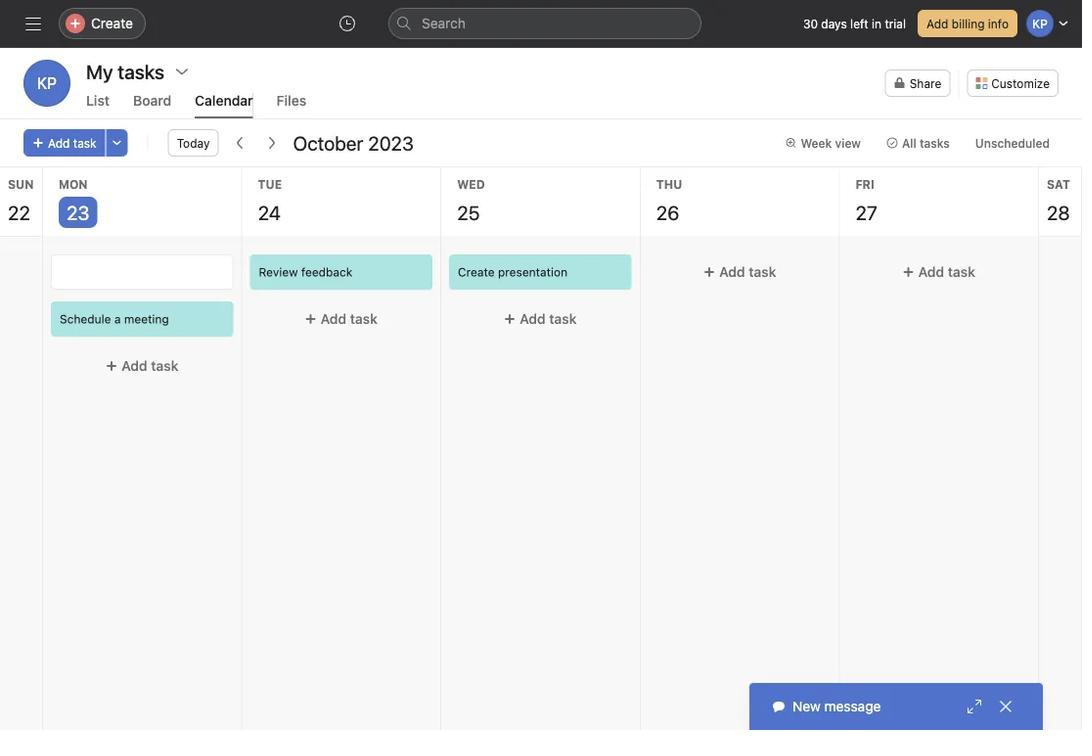 Task type: locate. For each thing, give the bounding box(es) containing it.
sat 28
[[1047, 177, 1071, 224]]

left
[[851, 17, 869, 30]]

task
[[73, 136, 97, 150], [749, 264, 776, 280], [948, 264, 976, 280], [350, 311, 378, 327], [550, 311, 577, 327], [151, 358, 179, 374]]

mon
[[59, 177, 88, 191]]

files link
[[277, 93, 307, 118]]

0 horizontal spatial create
[[91, 15, 133, 31]]

add task button down feedback
[[250, 301, 433, 337]]

add
[[927, 17, 949, 30], [48, 136, 70, 150], [719, 264, 745, 280], [919, 264, 945, 280], [321, 311, 347, 327], [520, 311, 546, 327], [122, 358, 147, 374]]

thu 26
[[657, 177, 683, 224]]

all tasks
[[902, 136, 950, 150]]

1 horizontal spatial create
[[458, 265, 495, 279]]

board link
[[133, 93, 171, 118]]

share button
[[886, 69, 951, 97]]

create up my tasks
[[91, 15, 133, 31]]

add task button down meeting
[[51, 348, 234, 384]]

create presentation
[[458, 265, 568, 279]]

add task for add task 'button' below 26
[[719, 264, 776, 280]]

schedule a meeting
[[60, 312, 169, 326]]

show options image
[[174, 64, 190, 79]]

new message
[[793, 698, 881, 715]]

more actions image
[[111, 137, 123, 149]]

october
[[293, 131, 363, 154]]

previous week image
[[232, 135, 248, 151]]

create left presentation
[[458, 265, 495, 279]]

history image
[[340, 16, 355, 31]]

0 vertical spatial create
[[91, 15, 133, 31]]

expand sidebar image
[[25, 16, 41, 31]]

days
[[822, 17, 847, 30]]

22
[[8, 201, 30, 224]]

all
[[902, 136, 917, 150]]

kp button
[[23, 60, 70, 107]]

unscheduled
[[976, 136, 1050, 150]]

mon 23
[[59, 177, 89, 224]]

2023
[[368, 131, 414, 154]]

sat
[[1047, 177, 1071, 191]]

calendar
[[195, 93, 253, 109]]

next week image
[[264, 135, 279, 151]]

a
[[114, 312, 121, 326]]

sun 22
[[8, 177, 34, 224]]

add task button down 27
[[848, 255, 1031, 290]]

kp
[[37, 74, 57, 93]]

today button
[[168, 129, 219, 157]]

search button
[[389, 8, 702, 39]]

tue 24
[[258, 177, 282, 224]]

tasks
[[920, 136, 950, 150]]

1 vertical spatial create
[[458, 265, 495, 279]]

unscheduled button
[[967, 129, 1059, 157]]

add task button down presentation
[[449, 301, 632, 337]]

28
[[1047, 201, 1070, 224]]

create inside 'dropdown button'
[[91, 15, 133, 31]]

review feedback
[[259, 265, 353, 279]]

week
[[801, 136, 832, 150]]

close image
[[998, 699, 1014, 715]]

billing
[[952, 17, 985, 30]]

tue
[[258, 177, 282, 191]]

add task button
[[23, 129, 105, 157], [649, 255, 831, 290], [848, 255, 1031, 290], [250, 301, 433, 337], [449, 301, 632, 337], [51, 348, 234, 384]]

create button
[[59, 8, 146, 39]]

october 2023
[[293, 131, 414, 154]]

create
[[91, 15, 133, 31], [458, 265, 495, 279]]

add task for add task 'button' underneath feedback
[[321, 311, 378, 327]]

schedule
[[60, 312, 111, 326]]

add task
[[48, 136, 97, 150], [719, 264, 776, 280], [919, 264, 976, 280], [321, 311, 378, 327], [520, 311, 577, 327], [122, 358, 179, 374]]

add task for add task 'button' on top of mon at the left
[[48, 136, 97, 150]]



Task type: vqa. For each thing, say whether or not it's contained in the screenshot.


Task type: describe. For each thing, give the bounding box(es) containing it.
calendar link
[[195, 93, 253, 118]]

wed
[[457, 177, 485, 191]]

review
[[259, 265, 298, 279]]

thu
[[657, 177, 683, 191]]

customize
[[992, 76, 1050, 90]]

fri
[[856, 177, 875, 191]]

25
[[457, 201, 480, 224]]

share
[[910, 76, 942, 90]]

search
[[422, 15, 466, 31]]

customize button
[[967, 69, 1059, 97]]

trial
[[885, 17, 906, 30]]

wed 25
[[457, 177, 485, 224]]

create for create presentation
[[458, 265, 495, 279]]

in
[[872, 17, 882, 30]]

week view button
[[777, 129, 870, 157]]

add task for add task 'button' underneath 27
[[919, 264, 976, 280]]

week view
[[801, 136, 861, 150]]

add task button up mon at the left
[[23, 129, 105, 157]]

sun
[[8, 177, 34, 191]]

list link
[[86, 93, 110, 118]]

files
[[277, 93, 307, 109]]

my tasks
[[86, 60, 165, 83]]

24
[[258, 201, 281, 224]]

add task button down 26
[[649, 255, 831, 290]]

add billing info
[[927, 17, 1009, 30]]

23
[[67, 201, 89, 224]]

26
[[657, 201, 680, 224]]

info
[[989, 17, 1009, 30]]

fri 27
[[856, 177, 878, 224]]

board
[[133, 93, 171, 109]]

add inside button
[[927, 17, 949, 30]]

feedback
[[301, 265, 353, 279]]

30 days left in trial
[[804, 17, 906, 30]]

search list box
[[389, 8, 702, 39]]

30
[[804, 17, 818, 30]]

presentation
[[498, 265, 568, 279]]

today
[[177, 136, 210, 150]]

expand new message image
[[967, 699, 983, 715]]

add billing info button
[[918, 10, 1018, 37]]

meeting
[[124, 312, 169, 326]]

view
[[836, 136, 861, 150]]

create for create
[[91, 15, 133, 31]]

all tasks button
[[878, 129, 959, 157]]

add task for add task 'button' below presentation
[[520, 311, 577, 327]]

27
[[856, 201, 878, 224]]

add task for add task 'button' underneath meeting
[[122, 358, 179, 374]]

list
[[86, 93, 110, 109]]



